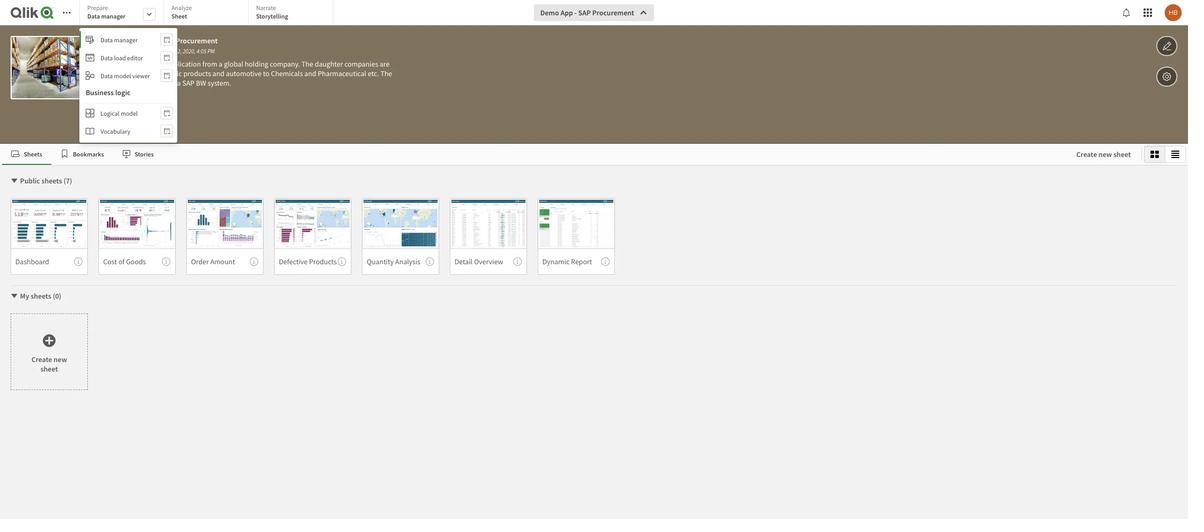 Task type: vqa. For each thing, say whether or not it's contained in the screenshot.
Description text box
no



Task type: describe. For each thing, give the bounding box(es) containing it.
global
[[224, 59, 243, 69]]

sheet inside button
[[1114, 150, 1132, 159]]

prepare
[[87, 4, 108, 12]]

pharmaceutical
[[318, 69, 367, 78]]

system.
[[208, 78, 231, 88]]

new inside button
[[1099, 150, 1113, 159]]

analyze sheet
[[172, 4, 192, 20]]

list view image
[[1172, 150, 1180, 159]]

1 horizontal spatial sap
[[182, 78, 195, 88]]

0 horizontal spatial create
[[31, 355, 52, 365]]

demo app - sap procurement
[[541, 8, 635, 17]]

sheet
[[172, 12, 187, 20]]

4:05
[[197, 48, 206, 55]]

dynamic report sheet is selected. press the spacebar or enter key to open dynamic report sheet. use the right and left arrow keys to navigate. element
[[538, 199, 615, 275]]

dynamic
[[543, 257, 570, 267]]

sheets
[[24, 150, 42, 158]]

tooltip for defective products
[[338, 258, 346, 266]]

manager inside button
[[114, 36, 138, 44]]

order amount sheet is selected. press the spacebar or enter key to open order amount sheet. use the right and left arrow keys to navigate. element
[[186, 199, 264, 275]]

data model viewer
[[101, 72, 150, 80]]

toolbar containing demo app - sap procurement
[[0, 0, 1189, 144]]

data load editor
              - open in new tab image
[[164, 53, 170, 62]]

data for load
[[101, 54, 113, 62]]

cost
[[103, 257, 117, 267]]

load
[[114, 54, 126, 62]]

cost of goods sheet is selected. press the spacebar or enter key to open cost of goods sheet. use the right and left arrow keys to navigate. element
[[98, 199, 176, 275]]

app for demo app - sap procurement
[[561, 8, 573, 17]]

business
[[86, 88, 114, 97]]

demo app - sap procurement data last loaded: oct 12, 2020, 4:05 pm procurement application from a global holding company. the daughter companies are active in electronic products and automotive to chemicals and pharmaceutical etc. the data comes from a sap bw system.
[[124, 36, 394, 88]]

goods
[[126, 257, 146, 267]]

logical model
              - open in new tab image
[[164, 109, 170, 118]]

dynamic report menu item
[[538, 249, 615, 275]]

narrate
[[256, 4, 276, 12]]

demo app - sap procurement button
[[534, 4, 655, 21]]

tooltip for dynamic report
[[602, 258, 610, 266]]

narrate storytelling
[[256, 4, 288, 20]]

are
[[380, 59, 390, 69]]

loaded:
[[146, 48, 165, 55]]

0 horizontal spatial a
[[177, 78, 181, 88]]

collapse image for my
[[10, 292, 19, 301]]

tooltip for quantity analysis
[[426, 258, 434, 266]]

daughter
[[315, 59, 343, 69]]

procurement for demo app - sap procurement
[[593, 8, 635, 17]]

defective products menu item
[[274, 249, 352, 275]]

model for data
[[114, 72, 131, 80]]

tooltip for cost of goods
[[162, 258, 171, 266]]

my sheets (0)
[[20, 292, 61, 301]]

1 horizontal spatial a
[[219, 59, 223, 69]]

holding
[[245, 59, 269, 69]]

business logic image
[[86, 109, 94, 118]]

of
[[118, 257, 125, 267]]

(0)
[[53, 292, 61, 301]]

in
[[144, 69, 150, 78]]

stories button
[[113, 144, 163, 165]]

vocabulary
              - open in new tab image
[[164, 127, 170, 136]]

- for demo app - sap procurement
[[575, 8, 577, 17]]

company.
[[270, 59, 300, 69]]

1 horizontal spatial from
[[203, 59, 217, 69]]

data load editor button
[[79, 49, 178, 66]]

quantity analysis menu item
[[362, 249, 440, 275]]

- for demo app - sap procurement data last loaded: oct 12, 2020, 4:05 pm procurement application from a global holding company. the daughter companies are active in electronic products and automotive to chemicals and pharmaceutical etc. the data comes from a sap bw system.
[[158, 36, 160, 46]]

tooltip for dashboard
[[74, 258, 83, 266]]

tooltip for detail overview
[[514, 258, 522, 266]]

oct
[[166, 48, 174, 55]]

pm
[[208, 48, 215, 55]]

vocabulary button
[[79, 123, 178, 140]]

data load editor
[[101, 54, 143, 62]]

data manager
[[101, 36, 138, 44]]

quantity analysis sheet is selected. press the spacebar or enter key to open quantity analysis sheet. use the right and left arrow keys to navigate. element
[[362, 199, 440, 275]]

data manager
              - open in new tab image
[[164, 35, 170, 44]]

0 horizontal spatial create new sheet
[[31, 355, 67, 374]]

editor
[[127, 54, 143, 62]]

1 vertical spatial new
[[54, 355, 67, 365]]

demo for demo app - sap procurement
[[541, 8, 559, 17]]

data model viewer button
[[79, 67, 178, 84]]

defective products sheet is selected. press the spacebar or enter key to open defective products sheet. use the right and left arrow keys to navigate. element
[[274, 199, 352, 275]]

sap for demo app - sap procurement data last loaded: oct 12, 2020, 4:05 pm procurement application from a global holding company. the daughter companies are active in electronic products and automotive to chemicals and pharmaceutical etc. the data comes from a sap bw system.
[[162, 36, 174, 46]]

2 vertical spatial procurement
[[124, 59, 165, 69]]

detail overview
[[455, 257, 503, 267]]

app for demo app - sap procurement data last loaded: oct 12, 2020, 4:05 pm procurement application from a global holding company. the daughter companies are active in electronic products and automotive to chemicals and pharmaceutical etc. the data comes from a sap bw system.
[[144, 36, 157, 46]]

stories
[[135, 150, 154, 158]]

sheets for public sheets
[[41, 176, 62, 186]]

dynamic report
[[543, 257, 592, 267]]

logical model
[[101, 109, 138, 117]]



Task type: locate. For each thing, give the bounding box(es) containing it.
from
[[203, 59, 217, 69], [161, 78, 176, 88]]

amount
[[210, 257, 235, 267]]

0 vertical spatial model
[[114, 72, 131, 80]]

1 horizontal spatial sheet
[[1114, 150, 1132, 159]]

demo inside the demo app - sap procurement data last loaded: oct 12, 2020, 4:05 pm procurement application from a global holding company. the daughter companies are active in electronic products and automotive to chemicals and pharmaceutical etc. the data comes from a sap bw system.
[[124, 36, 143, 46]]

0 vertical spatial create
[[1077, 150, 1098, 159]]

comes
[[139, 78, 159, 88]]

1 vertical spatial procurement
[[176, 36, 218, 46]]

etc.
[[368, 69, 379, 78]]

report
[[571, 257, 592, 267]]

data left load
[[101, 54, 113, 62]]

model for logical
[[121, 109, 138, 117]]

data inside data model viewer button
[[101, 72, 113, 80]]

model up vocabulary button
[[121, 109, 138, 117]]

0 vertical spatial sap
[[579, 8, 591, 17]]

sheet
[[1114, 150, 1132, 159], [41, 365, 58, 374]]

dashboard menu item
[[11, 249, 88, 275]]

tooltip for order amount
[[250, 258, 258, 266]]

a
[[219, 59, 223, 69], [177, 78, 181, 88]]

tab list containing prepare
[[79, 0, 337, 26]]

data right data model icon at the top of the page
[[101, 72, 113, 80]]

data for model
[[101, 72, 113, 80]]

order amount menu item
[[186, 249, 264, 275]]

1 horizontal spatial procurement
[[176, 36, 218, 46]]

0 vertical spatial tab list
[[79, 0, 337, 26]]

products
[[309, 257, 337, 267]]

sheets
[[41, 176, 62, 186], [31, 292, 51, 301]]

tooltip inside quantity analysis "menu item"
[[426, 258, 434, 266]]

1 vertical spatial sap
[[162, 36, 174, 46]]

0 vertical spatial sheets
[[41, 176, 62, 186]]

data right data manager icon
[[101, 36, 113, 44]]

0 vertical spatial manager
[[101, 12, 125, 20]]

1 vertical spatial sheets
[[31, 292, 51, 301]]

collapse image left my
[[10, 292, 19, 301]]

sheets left (7)
[[41, 176, 62, 186]]

1 vertical spatial sheet
[[41, 365, 58, 374]]

and right chemicals
[[305, 69, 316, 78]]

1 vertical spatial -
[[158, 36, 160, 46]]

quantity analysis
[[367, 257, 421, 267]]

(7)
[[64, 176, 72, 186]]

data model image
[[86, 71, 94, 80]]

0 vertical spatial sheet
[[1114, 150, 1132, 159]]

a right data model viewer
              - open in new tab image
[[177, 78, 181, 88]]

2 collapse image from the top
[[10, 292, 19, 301]]

app inside button
[[561, 8, 573, 17]]

prepare data manager
[[87, 4, 125, 20]]

data inside the demo app - sap procurement data last loaded: oct 12, 2020, 4:05 pm procurement application from a global holding company. the daughter companies are active in electronic products and automotive to chemicals and pharmaceutical etc. the data comes from a sap bw system.
[[124, 48, 135, 55]]

1 horizontal spatial demo
[[541, 8, 559, 17]]

tooltip inside defective products menu item
[[338, 258, 346, 266]]

0 vertical spatial new
[[1099, 150, 1113, 159]]

collapse image left public
[[10, 177, 19, 185]]

active
[[124, 69, 142, 78]]

0 vertical spatial app
[[561, 8, 573, 17]]

data inside prepare data manager
[[87, 12, 100, 20]]

2020,
[[183, 48, 196, 55]]

1 vertical spatial collapse image
[[10, 292, 19, 301]]

data for manager
[[101, 36, 113, 44]]

1 vertical spatial tab list
[[2, 144, 1066, 165]]

tooltip inside cost of goods menu item
[[162, 258, 171, 266]]

products
[[184, 69, 211, 78]]

2 and from the left
[[305, 69, 316, 78]]

analysis
[[395, 257, 421, 267]]

viewer
[[132, 72, 150, 80]]

cost of goods
[[103, 257, 146, 267]]

tooltip right amount
[[250, 258, 258, 266]]

analyze
[[172, 4, 192, 12]]

1 vertical spatial create new sheet
[[31, 355, 67, 374]]

vocabulary
[[101, 127, 130, 135]]

last
[[137, 48, 145, 55]]

logical
[[101, 109, 119, 117]]

order amount
[[191, 257, 235, 267]]

toolbar
[[0, 0, 1189, 144]]

manager up the data load editor button
[[114, 36, 138, 44]]

6 tooltip from the left
[[514, 258, 522, 266]]

0 horizontal spatial from
[[161, 78, 176, 88]]

sheets for my sheets
[[31, 292, 51, 301]]

overview
[[474, 257, 503, 267]]

tooltip left "cost"
[[74, 258, 83, 266]]

tooltip right report
[[602, 258, 610, 266]]

bookmarks button
[[51, 144, 113, 165]]

data model viewer
              - open in new tab image
[[164, 71, 170, 80]]

procurement inside button
[[593, 8, 635, 17]]

data
[[124, 78, 138, 88]]

manager inside prepare data manager
[[101, 12, 125, 20]]

a left the global
[[219, 59, 223, 69]]

tooltip right analysis
[[426, 258, 434, 266]]

tooltip inside order amount menu item
[[250, 258, 258, 266]]

logic
[[115, 88, 131, 97]]

application
[[166, 59, 201, 69]]

tooltip right overview
[[514, 258, 522, 266]]

0 horizontal spatial sheet
[[41, 365, 58, 374]]

2 tooltip from the left
[[162, 258, 171, 266]]

create new sheet inside create new sheet button
[[1077, 150, 1132, 159]]

automotive
[[226, 69, 262, 78]]

model inside button
[[121, 109, 138, 117]]

my
[[20, 292, 29, 301]]

sheet inside 'create new sheet'
[[41, 365, 58, 374]]

quantity
[[367, 257, 394, 267]]

detail overview sheet is selected. press the spacebar or enter key to open detail overview sheet. use the right and left arrow keys to navigate. element
[[450, 199, 527, 275]]

the left 'daughter'
[[302, 59, 313, 69]]

0 vertical spatial collapse image
[[10, 177, 19, 185]]

1 vertical spatial demo
[[124, 36, 143, 46]]

demo for demo app - sap procurement data last loaded: oct 12, 2020, 4:05 pm procurement application from a global holding company. the daughter companies are active in electronic products and automotive to chemicals and pharmaceutical etc. the data comes from a sap bw system.
[[124, 36, 143, 46]]

procurement
[[593, 8, 635, 17], [176, 36, 218, 46], [124, 59, 165, 69]]

1 horizontal spatial create
[[1077, 150, 1098, 159]]

model inside button
[[114, 72, 131, 80]]

tooltip right goods
[[162, 258, 171, 266]]

sap inside demo app - sap procurement button
[[579, 8, 591, 17]]

data down prepare
[[87, 12, 100, 20]]

-
[[575, 8, 577, 17], [158, 36, 160, 46]]

tab list
[[79, 0, 337, 26], [2, 144, 1066, 165]]

tab list containing sheets
[[2, 144, 1066, 165]]

group
[[1145, 146, 1187, 163]]

edit image
[[1163, 40, 1172, 52]]

1 horizontal spatial -
[[575, 8, 577, 17]]

app options image
[[1163, 70, 1172, 83]]

detail overview menu item
[[450, 249, 527, 275]]

data manager image
[[86, 35, 94, 44]]

tooltip inside detail overview menu item
[[514, 258, 522, 266]]

grid view image
[[1151, 150, 1160, 159]]

storytelling
[[256, 12, 288, 20]]

public sheets (7)
[[20, 176, 72, 186]]

and right bw
[[213, 69, 225, 78]]

0 horizontal spatial -
[[158, 36, 160, 46]]

2 vertical spatial sap
[[182, 78, 195, 88]]

1 collapse image from the top
[[10, 177, 19, 185]]

electronic
[[151, 69, 182, 78]]

demo inside demo app - sap procurement button
[[541, 8, 559, 17]]

sap
[[579, 8, 591, 17], [162, 36, 174, 46], [182, 78, 195, 88]]

data manager button
[[79, 31, 178, 48]]

1 horizontal spatial create new sheet
[[1077, 150, 1132, 159]]

manager down prepare
[[101, 12, 125, 20]]

manager
[[101, 12, 125, 20], [114, 36, 138, 44]]

- inside the demo app - sap procurement data last loaded: oct 12, 2020, 4:05 pm procurement application from a global holding company. the daughter companies are active in electronic products and automotive to chemicals and pharmaceutical etc. the data comes from a sap bw system.
[[158, 36, 160, 46]]

bookmarks
[[73, 150, 104, 158]]

0 vertical spatial demo
[[541, 8, 559, 17]]

defective products
[[279, 257, 337, 267]]

1 vertical spatial a
[[177, 78, 181, 88]]

0 horizontal spatial sap
[[162, 36, 174, 46]]

2 horizontal spatial procurement
[[593, 8, 635, 17]]

sap for demo app - sap procurement
[[579, 8, 591, 17]]

- inside demo app - sap procurement button
[[575, 8, 577, 17]]

1 vertical spatial manager
[[114, 36, 138, 44]]

the
[[302, 59, 313, 69], [381, 69, 392, 78]]

tooltip right products
[[338, 258, 346, 266]]

business logic
[[86, 88, 131, 97]]

to
[[263, 69, 270, 78]]

app inside the demo app - sap procurement data last loaded: oct 12, 2020, 4:05 pm procurement application from a global holding company. the daughter companies are active in electronic products and automotive to chemicals and pharmaceutical etc. the data comes from a sap bw system.
[[144, 36, 157, 46]]

0 horizontal spatial procurement
[[124, 59, 165, 69]]

application containing demo app - sap procurement
[[0, 0, 1189, 520]]

0 vertical spatial -
[[575, 8, 577, 17]]

1 and from the left
[[213, 69, 225, 78]]

demo
[[541, 8, 559, 17], [124, 36, 143, 46]]

7 tooltip from the left
[[602, 258, 610, 266]]

create new sheet
[[1077, 150, 1132, 159], [31, 355, 67, 374]]

1 vertical spatial from
[[161, 78, 176, 88]]

0 horizontal spatial new
[[54, 355, 67, 365]]

0 vertical spatial a
[[219, 59, 223, 69]]

defective
[[279, 257, 308, 267]]

0 horizontal spatial app
[[144, 36, 157, 46]]

0 vertical spatial procurement
[[593, 8, 635, 17]]

application image
[[86, 53, 94, 62]]

0 vertical spatial create new sheet
[[1077, 150, 1132, 159]]

model
[[114, 72, 131, 80], [121, 109, 138, 117]]

book image
[[86, 127, 94, 136]]

collapse image
[[10, 177, 19, 185], [10, 292, 19, 301]]

data inside button
[[101, 54, 113, 62]]

0 horizontal spatial demo
[[124, 36, 143, 46]]

1 horizontal spatial the
[[381, 69, 392, 78]]

0 horizontal spatial the
[[302, 59, 313, 69]]

create new sheet button
[[1069, 146, 1140, 163]]

1 vertical spatial create
[[31, 355, 52, 365]]

sheets button
[[2, 144, 51, 165]]

order
[[191, 257, 209, 267]]

tooltip
[[74, 258, 83, 266], [162, 258, 171, 266], [250, 258, 258, 266], [338, 258, 346, 266], [426, 258, 434, 266], [514, 258, 522, 266], [602, 258, 610, 266]]

0 vertical spatial from
[[203, 59, 217, 69]]

5 tooltip from the left
[[426, 258, 434, 266]]

data left "last"
[[124, 48, 135, 55]]

detail
[[455, 257, 473, 267]]

logical model button
[[79, 105, 178, 122]]

dashboard sheet is selected. press the spacebar or enter key to open dashboard sheet. use the right and left arrow keys to navigate. element
[[11, 199, 88, 275]]

1 horizontal spatial new
[[1099, 150, 1113, 159]]

group inside 'application'
[[1145, 146, 1187, 163]]

chemicals
[[271, 69, 303, 78]]

2 horizontal spatial sap
[[579, 8, 591, 17]]

tooltip inside dynamic report menu item
[[602, 258, 610, 266]]

3 tooltip from the left
[[250, 258, 258, 266]]

4 tooltip from the left
[[338, 258, 346, 266]]

1 vertical spatial model
[[121, 109, 138, 117]]

1 vertical spatial app
[[144, 36, 157, 46]]

bw
[[196, 78, 206, 88]]

create inside button
[[1077, 150, 1098, 159]]

model up logic at top left
[[114, 72, 131, 80]]

procurement for demo app - sap procurement data last loaded: oct 12, 2020, 4:05 pm procurement application from a global holding company. the daughter companies are active in electronic products and automotive to chemicals and pharmaceutical etc. the data comes from a sap bw system.
[[176, 36, 218, 46]]

new
[[1099, 150, 1113, 159], [54, 355, 67, 365]]

dashboard
[[15, 257, 49, 267]]

the right etc.
[[381, 69, 392, 78]]

and
[[213, 69, 225, 78], [305, 69, 316, 78]]

data inside data manager button
[[101, 36, 113, 44]]

tooltip inside 'dashboard' menu item
[[74, 258, 83, 266]]

collapse image for public
[[10, 177, 19, 185]]

sheets left the (0)
[[31, 292, 51, 301]]

12,
[[175, 48, 182, 55]]

data
[[87, 12, 100, 20], [101, 36, 113, 44], [124, 48, 135, 55], [101, 54, 113, 62], [101, 72, 113, 80]]

cost of goods menu item
[[98, 249, 176, 275]]

1 horizontal spatial and
[[305, 69, 316, 78]]

from right comes
[[161, 78, 176, 88]]

companies
[[345, 59, 378, 69]]

application
[[0, 0, 1189, 520]]

create
[[1077, 150, 1098, 159], [31, 355, 52, 365]]

0 horizontal spatial and
[[213, 69, 225, 78]]

from down pm
[[203, 59, 217, 69]]

1 tooltip from the left
[[74, 258, 83, 266]]

1 horizontal spatial app
[[561, 8, 573, 17]]

public
[[20, 176, 40, 186]]



